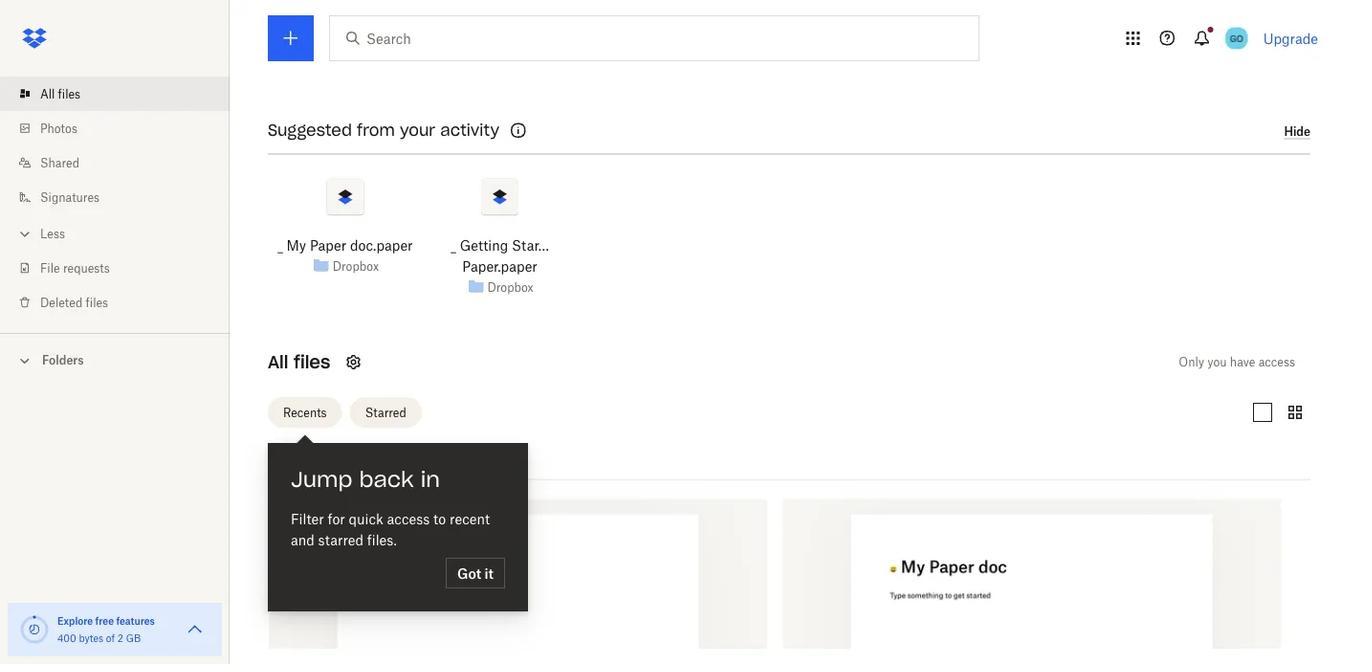 Task type: vqa. For each thing, say whether or not it's contained in the screenshot.
Files.
yes



Task type: describe. For each thing, give the bounding box(es) containing it.
all files link
[[15, 77, 230, 111]]

1 horizontal spatial all
[[268, 351, 288, 373]]

dropbox link for doc.paper
[[333, 257, 379, 276]]

less image
[[15, 224, 34, 244]]

gb
[[126, 632, 141, 644]]

paper
[[310, 237, 347, 254]]

name
[[268, 453, 307, 469]]

file requests
[[40, 261, 110, 275]]

list containing all files
[[0, 65, 230, 333]]

got
[[458, 565, 482, 582]]

from
[[357, 121, 395, 140]]

folders button
[[0, 346, 230, 374]]

jump
[[291, 466, 353, 493]]

got it
[[458, 565, 494, 582]]

starred
[[318, 532, 364, 548]]

bytes
[[79, 632, 103, 644]]

photos
[[40, 121, 78, 135]]

in
[[421, 466, 440, 493]]

go button
[[1222, 23, 1253, 54]]

Search in folder "Dropbox" text field
[[367, 28, 940, 49]]

hide button
[[1285, 124, 1311, 139]]

all files list item
[[0, 77, 230, 111]]

starred
[[365, 405, 407, 420]]

activity
[[441, 121, 500, 140]]

access for quick
[[387, 511, 430, 527]]

you
[[1208, 355, 1228, 370]]

_ my paper doc.paper link
[[278, 235, 413, 256]]

quick
[[349, 511, 384, 527]]

to
[[434, 511, 446, 527]]

explore
[[57, 615, 93, 627]]

hide
[[1285, 124, 1311, 138]]

recents button
[[268, 397, 342, 428]]

and
[[291, 532, 315, 548]]

deleted
[[40, 295, 83, 310]]

less
[[40, 226, 65, 241]]

shared link
[[15, 145, 230, 180]]

_ getting star… paper.paper
[[451, 237, 549, 275]]

signatures
[[40, 190, 100, 204]]

dropbox link for paper.paper
[[488, 278, 534, 297]]

2 vertical spatial files
[[294, 351, 331, 373]]

_ for _ my paper doc.paper
[[278, 237, 283, 254]]

of
[[106, 632, 115, 644]]

go
[[1231, 32, 1244, 44]]

folder settings image
[[342, 351, 365, 374]]

files.
[[367, 532, 397, 548]]

file
[[40, 261, 60, 275]]

access for have
[[1259, 355, 1296, 370]]

dropbox image
[[15, 19, 54, 57]]

quota usage element
[[19, 615, 50, 645]]

file, _ my paper doc.paper row
[[783, 499, 1282, 664]]



Task type: locate. For each thing, give the bounding box(es) containing it.
files
[[58, 87, 81, 101], [86, 295, 108, 310], [294, 351, 331, 373]]

0 horizontal spatial access
[[387, 511, 430, 527]]

back
[[359, 466, 414, 493]]

1 _ from the left
[[278, 237, 283, 254]]

dropbox for paper.paper
[[488, 280, 534, 294]]

dropbox down _ my paper doc.paper link
[[333, 259, 379, 273]]

0 horizontal spatial all files
[[40, 87, 81, 101]]

_ my paper doc.paper
[[278, 237, 413, 254]]

suggested
[[268, 121, 352, 140]]

only
[[1180, 355, 1205, 370]]

0 horizontal spatial dropbox
[[333, 259, 379, 273]]

name button
[[268, 449, 429, 472]]

1 vertical spatial dropbox
[[488, 280, 534, 294]]

_ inside the _ getting star… paper.paper
[[451, 237, 456, 254]]

have
[[1231, 355, 1256, 370]]

only you have access
[[1180, 355, 1296, 370]]

dropbox link down _ my paper doc.paper link
[[333, 257, 379, 276]]

0 horizontal spatial _
[[278, 237, 283, 254]]

400
[[57, 632, 76, 644]]

access inside filter for quick access to recent and starred files.
[[387, 511, 430, 527]]

files for all files 'link'
[[58, 87, 81, 101]]

star…
[[512, 237, 549, 254]]

2 horizontal spatial files
[[294, 351, 331, 373]]

1 horizontal spatial access
[[1259, 355, 1296, 370]]

list
[[0, 65, 230, 333]]

1 vertical spatial all
[[268, 351, 288, 373]]

0 horizontal spatial dropbox link
[[333, 257, 379, 276]]

all files inside 'link'
[[40, 87, 81, 101]]

dropbox for doc.paper
[[333, 259, 379, 273]]

features
[[116, 615, 155, 627]]

files for deleted files link
[[86, 295, 108, 310]]

0 vertical spatial all files
[[40, 87, 81, 101]]

file, _ getting started with dropbox paper.paper row
[[269, 499, 768, 664]]

deleted files
[[40, 295, 108, 310]]

getting
[[460, 237, 509, 254]]

0 vertical spatial dropbox
[[333, 259, 379, 273]]

all files up recents button
[[268, 351, 331, 373]]

1 horizontal spatial dropbox link
[[488, 278, 534, 297]]

1 horizontal spatial _
[[451, 237, 456, 254]]

deleted files link
[[15, 285, 230, 320]]

all
[[40, 87, 55, 101], [268, 351, 288, 373]]

it
[[485, 565, 494, 582]]

access
[[1259, 355, 1296, 370], [387, 511, 430, 527]]

1 horizontal spatial files
[[86, 295, 108, 310]]

all files
[[40, 87, 81, 101], [268, 351, 331, 373]]

folders
[[42, 353, 84, 368]]

_
[[278, 237, 283, 254], [451, 237, 456, 254]]

access right have
[[1259, 355, 1296, 370]]

0 horizontal spatial files
[[58, 87, 81, 101]]

_ getting star… paper.paper link
[[431, 235, 570, 277]]

0 vertical spatial access
[[1259, 355, 1296, 370]]

1 vertical spatial all files
[[268, 351, 331, 373]]

all files up photos
[[40, 87, 81, 101]]

file requests link
[[15, 251, 230, 285]]

all up photos
[[40, 87, 55, 101]]

_ left getting
[[451, 237, 456, 254]]

dropbox link down paper.paper
[[488, 278, 534, 297]]

your
[[400, 121, 436, 140]]

suggested from your activity
[[268, 121, 500, 140]]

photos link
[[15, 111, 230, 145]]

1 horizontal spatial all files
[[268, 351, 331, 373]]

shared
[[40, 156, 79, 170]]

dropbox link
[[333, 257, 379, 276], [488, 278, 534, 297]]

for
[[328, 511, 345, 527]]

all up recents button
[[268, 351, 288, 373]]

dropbox
[[333, 259, 379, 273], [488, 280, 534, 294]]

0 horizontal spatial all
[[40, 87, 55, 101]]

1 vertical spatial access
[[387, 511, 430, 527]]

files up photos
[[58, 87, 81, 101]]

1 horizontal spatial dropbox
[[488, 280, 534, 294]]

paper.paper
[[463, 258, 538, 275]]

my
[[287, 237, 306, 254]]

0 vertical spatial all
[[40, 87, 55, 101]]

all inside 'link'
[[40, 87, 55, 101]]

1 vertical spatial dropbox link
[[488, 278, 534, 297]]

files left the folder settings "icon"
[[294, 351, 331, 373]]

recents
[[283, 405, 327, 420]]

free
[[95, 615, 114, 627]]

_ left my
[[278, 237, 283, 254]]

filter for quick access to recent and starred files.
[[291, 511, 490, 548]]

requests
[[63, 261, 110, 275]]

files right deleted
[[86, 295, 108, 310]]

2 _ from the left
[[451, 237, 456, 254]]

explore free features 400 bytes of 2 gb
[[57, 615, 155, 644]]

got it button
[[446, 558, 505, 589]]

_ for _ getting star… paper.paper
[[451, 237, 456, 254]]

2
[[118, 632, 123, 644]]

recent
[[450, 511, 490, 527]]

filter
[[291, 511, 324, 527]]

files inside 'link'
[[58, 87, 81, 101]]

doc.paper
[[350, 237, 413, 254]]

0 vertical spatial dropbox link
[[333, 257, 379, 276]]

0 vertical spatial files
[[58, 87, 81, 101]]

jump back in
[[291, 466, 440, 493]]

upgrade
[[1264, 30, 1319, 46]]

starred button
[[350, 397, 422, 428]]

access left the to
[[387, 511, 430, 527]]

signatures link
[[15, 180, 230, 214]]

dropbox down paper.paper
[[488, 280, 534, 294]]

1 vertical spatial files
[[86, 295, 108, 310]]

upgrade link
[[1264, 30, 1319, 46]]



